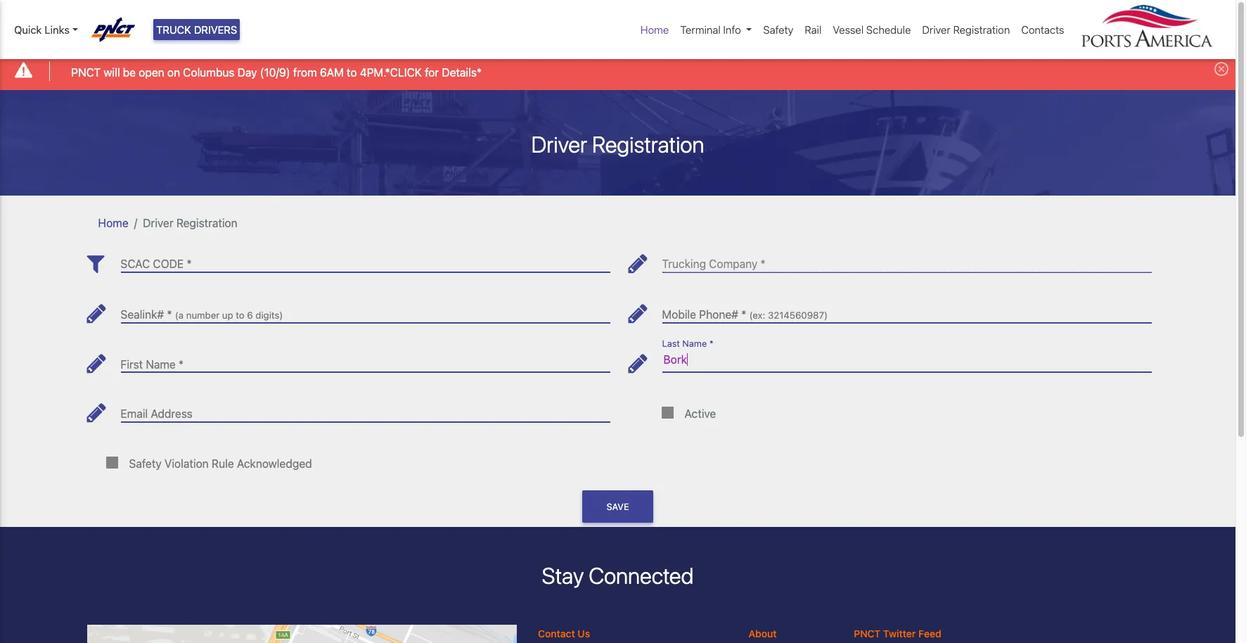 Task type: describe. For each thing, give the bounding box(es) containing it.
terminal
[[681, 23, 721, 36]]

acknowledged
[[237, 457, 312, 470]]

truck drivers link
[[153, 19, 240, 40]]

save
[[607, 501, 629, 512]]

links
[[45, 23, 70, 36]]

company
[[709, 258, 758, 270]]

3214560987)
[[768, 310, 828, 321]]

pnct for pnct twitter feed
[[854, 627, 881, 639]]

* for scac code *
[[187, 258, 192, 270]]

stay
[[542, 562, 584, 589]]

columbus
[[183, 66, 235, 79]]

vessel schedule link
[[828, 16, 917, 43]]

2 vertical spatial registration
[[176, 216, 238, 229]]

scac code *
[[121, 258, 192, 270]]

twitter
[[884, 627, 916, 639]]

trucking
[[662, 258, 707, 270]]

stay connected
[[542, 562, 694, 589]]

driver registration link
[[917, 16, 1016, 43]]

code
[[153, 258, 184, 270]]

will
[[104, 66, 120, 79]]

* for last name *
[[710, 338, 714, 349]]

safety for safety
[[764, 23, 794, 36]]

open
[[139, 66, 164, 79]]

6
[[247, 310, 253, 321]]

SCAC CODE * search field
[[121, 247, 610, 272]]

2 horizontal spatial driver
[[923, 23, 951, 36]]

for
[[425, 66, 439, 79]]

name for first
[[146, 358, 176, 371]]

info
[[724, 23, 741, 36]]

sealink# * (a number up to 6 digits)
[[121, 308, 283, 321]]

1 horizontal spatial driver
[[532, 131, 588, 157]]

trucking company *
[[662, 258, 766, 270]]

up
[[222, 310, 233, 321]]

0 horizontal spatial home
[[98, 216, 129, 229]]

drivers
[[194, 23, 237, 36]]

truck drivers
[[156, 23, 237, 36]]

First Name * text field
[[121, 347, 610, 372]]

(ex:
[[750, 310, 766, 321]]

* for trucking company *
[[761, 258, 766, 270]]

from
[[293, 66, 317, 79]]

4pm.*click
[[360, 66, 422, 79]]

mobile
[[662, 308, 697, 321]]

pnct twitter feed
[[854, 627, 942, 639]]

terminal info
[[681, 23, 741, 36]]

email
[[121, 408, 148, 420]]

contacts link
[[1016, 16, 1071, 43]]

pnct will be open on columbus day (10/9) from 6am to 4pm.*click for details* link
[[71, 64, 482, 81]]

6am
[[320, 66, 344, 79]]

about
[[749, 627, 777, 639]]

scac
[[121, 258, 150, 270]]

connected
[[589, 562, 694, 589]]

mobile phone# * (ex: 3214560987)
[[662, 308, 828, 321]]

close image
[[1215, 62, 1229, 76]]

rail
[[805, 23, 822, 36]]

Email Address text field
[[121, 396, 610, 422]]

digits)
[[256, 310, 283, 321]]

on
[[167, 66, 180, 79]]

* for mobile phone# * (ex: 3214560987)
[[742, 308, 747, 321]]



Task type: locate. For each thing, give the bounding box(es) containing it.
2 horizontal spatial driver registration
[[923, 23, 1011, 36]]

home link up scac
[[98, 216, 129, 229]]

home link
[[635, 16, 675, 43], [98, 216, 129, 229]]

to
[[347, 66, 357, 79], [236, 310, 245, 321]]

first
[[121, 358, 143, 371]]

pnct left 'twitter' at the bottom of page
[[854, 627, 881, 639]]

1 vertical spatial home link
[[98, 216, 129, 229]]

contact us
[[538, 627, 590, 639]]

1 horizontal spatial pnct
[[854, 627, 881, 639]]

* for first name *
[[179, 358, 184, 371]]

pnct inside alert
[[71, 66, 101, 79]]

safety for safety violation rule acknowledged
[[129, 457, 162, 470]]

* left (ex:
[[742, 308, 747, 321]]

pnct
[[71, 66, 101, 79], [854, 627, 881, 639]]

quick links link
[[14, 22, 78, 38]]

rail link
[[800, 16, 828, 43]]

1 vertical spatial safety
[[129, 457, 162, 470]]

contacts
[[1022, 23, 1065, 36]]

0 horizontal spatial pnct
[[71, 66, 101, 79]]

Last Name * text field
[[662, 347, 1152, 372]]

0 horizontal spatial home link
[[98, 216, 129, 229]]

to left 6
[[236, 310, 245, 321]]

rule
[[212, 457, 234, 470]]

0 vertical spatial pnct
[[71, 66, 101, 79]]

* left "(a"
[[167, 308, 172, 321]]

active
[[685, 408, 717, 420]]

1 vertical spatial driver registration
[[532, 131, 705, 157]]

last
[[662, 338, 680, 349]]

feed
[[919, 627, 942, 639]]

number
[[186, 310, 220, 321]]

0 horizontal spatial to
[[236, 310, 245, 321]]

pnct will be open on columbus day (10/9) from 6am to 4pm.*click for details*
[[71, 66, 482, 79]]

pnct left will
[[71, 66, 101, 79]]

address
[[151, 408, 193, 420]]

to inside sealink# * (a number up to 6 digits)
[[236, 310, 245, 321]]

(a
[[175, 310, 184, 321]]

0 horizontal spatial name
[[146, 358, 176, 371]]

truck
[[156, 23, 191, 36]]

pnct will be open on columbus day (10/9) from 6am to 4pm.*click for details* alert
[[0, 52, 1236, 90]]

save button
[[583, 490, 653, 523]]

details*
[[442, 66, 482, 79]]

0 horizontal spatial registration
[[176, 216, 238, 229]]

safety left rail
[[764, 23, 794, 36]]

home left terminal
[[641, 23, 669, 36]]

* down "(a"
[[179, 358, 184, 371]]

home
[[641, 23, 669, 36], [98, 216, 129, 229]]

1 vertical spatial name
[[146, 358, 176, 371]]

* right code
[[187, 258, 192, 270]]

0 vertical spatial registration
[[954, 23, 1011, 36]]

first name *
[[121, 358, 184, 371]]

1 horizontal spatial to
[[347, 66, 357, 79]]

name for last
[[683, 338, 707, 349]]

0 horizontal spatial safety
[[129, 457, 162, 470]]

Trucking Company * text field
[[662, 247, 1152, 272]]

None text field
[[662, 297, 1152, 323]]

1 vertical spatial home
[[98, 216, 129, 229]]

0 horizontal spatial driver
[[143, 216, 174, 229]]

1 horizontal spatial name
[[683, 338, 707, 349]]

driver
[[923, 23, 951, 36], [532, 131, 588, 157], [143, 216, 174, 229]]

phone#
[[700, 308, 739, 321]]

0 vertical spatial safety
[[764, 23, 794, 36]]

* down phone#
[[710, 338, 714, 349]]

0 vertical spatial home link
[[635, 16, 675, 43]]

1 vertical spatial registration
[[592, 131, 705, 157]]

name right the "last"
[[683, 338, 707, 349]]

2 vertical spatial driver registration
[[143, 216, 238, 229]]

to inside alert
[[347, 66, 357, 79]]

email address
[[121, 408, 193, 420]]

safety violation rule acknowledged
[[129, 457, 312, 470]]

home up scac
[[98, 216, 129, 229]]

name
[[683, 338, 707, 349], [146, 358, 176, 371]]

0 vertical spatial to
[[347, 66, 357, 79]]

contact
[[538, 627, 575, 639]]

violation
[[165, 457, 209, 470]]

safety inside 'link'
[[764, 23, 794, 36]]

home link left terminal
[[635, 16, 675, 43]]

pnct for pnct will be open on columbus day (10/9) from 6am to 4pm.*click for details*
[[71, 66, 101, 79]]

terminal info link
[[675, 16, 758, 43]]

safety left violation
[[129, 457, 162, 470]]

*
[[187, 258, 192, 270], [761, 258, 766, 270], [167, 308, 172, 321], [742, 308, 747, 321], [710, 338, 714, 349], [179, 358, 184, 371]]

to right 6am
[[347, 66, 357, 79]]

0 vertical spatial home
[[641, 23, 669, 36]]

1 horizontal spatial home
[[641, 23, 669, 36]]

day
[[238, 66, 257, 79]]

0 horizontal spatial driver registration
[[143, 216, 238, 229]]

schedule
[[867, 23, 912, 36]]

(10/9)
[[260, 66, 290, 79]]

quick
[[14, 23, 42, 36]]

1 vertical spatial to
[[236, 310, 245, 321]]

1 horizontal spatial home link
[[635, 16, 675, 43]]

* right 'company'
[[761, 258, 766, 270]]

1 vertical spatial pnct
[[854, 627, 881, 639]]

0 vertical spatial driver
[[923, 23, 951, 36]]

quick links
[[14, 23, 70, 36]]

0 vertical spatial driver registration
[[923, 23, 1011, 36]]

driver registration
[[923, 23, 1011, 36], [532, 131, 705, 157], [143, 216, 238, 229]]

2 vertical spatial driver
[[143, 216, 174, 229]]

2 horizontal spatial registration
[[954, 23, 1011, 36]]

vessel
[[833, 23, 864, 36]]

registration
[[954, 23, 1011, 36], [592, 131, 705, 157], [176, 216, 238, 229]]

name right the first
[[146, 358, 176, 371]]

be
[[123, 66, 136, 79]]

vessel schedule
[[833, 23, 912, 36]]

1 horizontal spatial driver registration
[[532, 131, 705, 157]]

safety link
[[758, 16, 800, 43]]

1 horizontal spatial safety
[[764, 23, 794, 36]]

sealink#
[[121, 308, 164, 321]]

None text field
[[121, 297, 610, 323]]

1 horizontal spatial registration
[[592, 131, 705, 157]]

1 vertical spatial driver
[[532, 131, 588, 157]]

last name *
[[662, 338, 714, 349]]

0 vertical spatial name
[[683, 338, 707, 349]]

us
[[578, 627, 590, 639]]

safety
[[764, 23, 794, 36], [129, 457, 162, 470]]



Task type: vqa. For each thing, say whether or not it's contained in the screenshot.
to
yes



